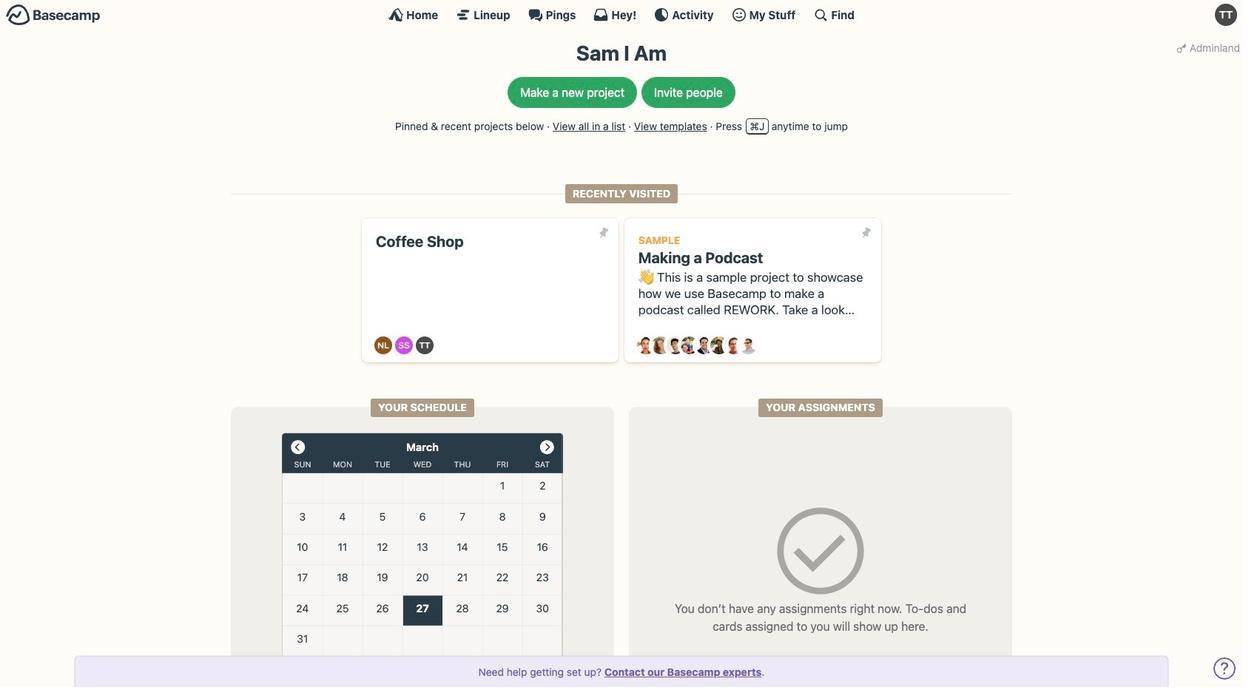 Task type: describe. For each thing, give the bounding box(es) containing it.
victor cooper image
[[739, 337, 757, 355]]

switch accounts image
[[6, 4, 101, 27]]

natalie lubich image
[[375, 337, 392, 355]]

steve marsh image
[[725, 337, 743, 355]]

keyboard shortcut: ⌘ + / image
[[814, 7, 828, 22]]

jared davis image
[[666, 337, 684, 355]]

cheryl walters image
[[652, 337, 670, 355]]

josh fiske image
[[696, 337, 713, 355]]



Task type: locate. For each thing, give the bounding box(es) containing it.
annie bryan image
[[637, 337, 655, 355]]

jennifer young image
[[681, 337, 699, 355]]

terry turtle image
[[1215, 4, 1237, 26]]

terry turtle image
[[416, 337, 434, 355]]

main element
[[0, 0, 1243, 29]]

sarah silvers image
[[395, 337, 413, 355]]

nicole katz image
[[710, 337, 728, 355]]



Task type: vqa. For each thing, say whether or not it's contained in the screenshot.
Natalie Lubich "Image"
yes



